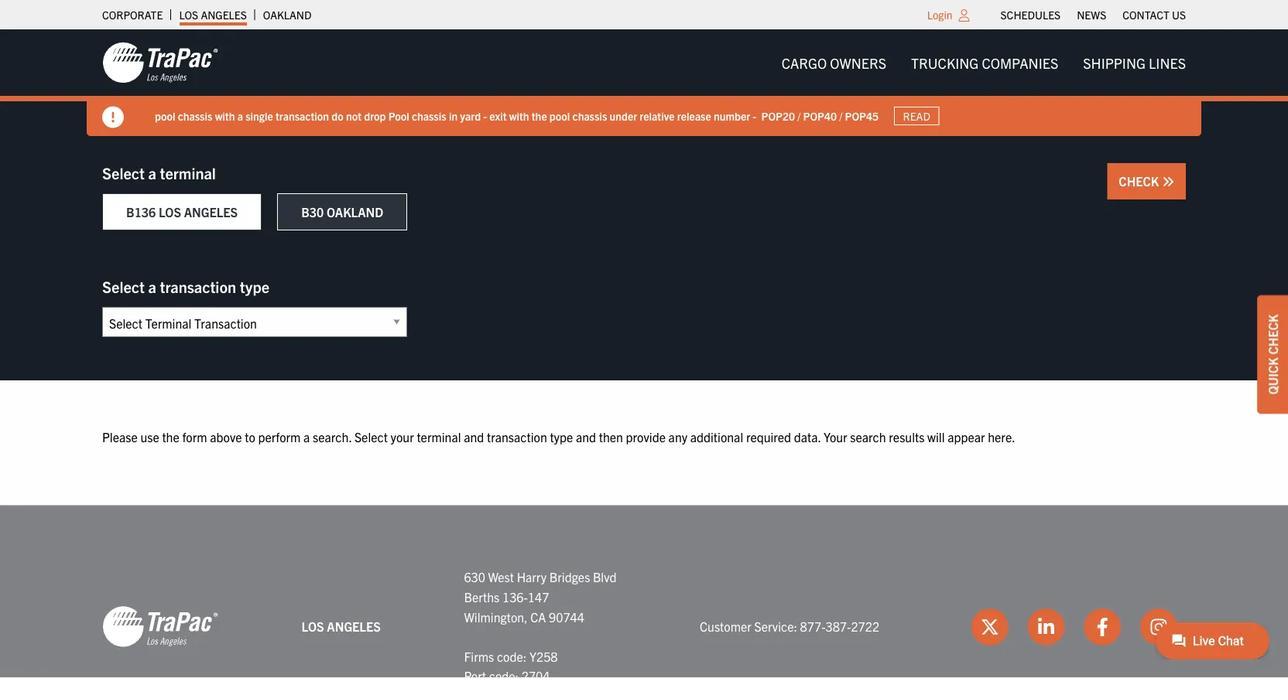 Task type: locate. For each thing, give the bounding box(es) containing it.
2 horizontal spatial chassis
[[573, 109, 607, 123]]

1 chassis from the left
[[178, 109, 212, 123]]

angeles
[[201, 8, 247, 22], [184, 204, 238, 220], [327, 619, 381, 635]]

results
[[889, 429, 925, 445]]

0 vertical spatial los
[[179, 8, 198, 22]]

1 / from the left
[[798, 109, 801, 123]]

wilmington,
[[464, 609, 528, 625]]

2 los angeles image from the top
[[102, 606, 218, 649]]

877-
[[800, 619, 826, 635]]

owners
[[830, 54, 886, 71]]

1 horizontal spatial check
[[1265, 315, 1280, 355]]

1 vertical spatial check
[[1265, 315, 1280, 355]]

terminal right your
[[417, 429, 461, 445]]

additional
[[690, 429, 743, 445]]

0 horizontal spatial the
[[162, 429, 179, 445]]

corporate link
[[102, 4, 163, 26]]

cargo owners link
[[769, 47, 899, 78]]

a up b136
[[148, 163, 156, 182]]

solid image
[[102, 106, 124, 128], [1162, 176, 1174, 188]]

1 horizontal spatial transaction
[[276, 109, 329, 123]]

387-
[[826, 619, 851, 635]]

the right exit
[[532, 109, 547, 123]]

a inside banner
[[237, 109, 243, 123]]

menu bar down light icon
[[769, 47, 1198, 78]]

1 vertical spatial menu bar
[[769, 47, 1198, 78]]

los
[[179, 8, 198, 22], [159, 204, 181, 220], [302, 619, 324, 635]]

code:
[[497, 649, 527, 665]]

check
[[1119, 173, 1162, 189], [1265, 315, 1280, 355]]

menu bar up shipping
[[993, 4, 1194, 26]]

select for select a transaction type
[[102, 277, 145, 296]]

drop
[[364, 109, 386, 123]]

0 horizontal spatial and
[[464, 429, 484, 445]]

select for select a terminal
[[102, 163, 145, 182]]

menu bar containing schedules
[[993, 4, 1194, 26]]

oakland right the b30
[[327, 204, 383, 220]]

1 horizontal spatial oakland
[[327, 204, 383, 220]]

schedules
[[1001, 8, 1061, 22]]

solid image inside check button
[[1162, 176, 1174, 188]]

release
[[677, 109, 711, 123]]

oakland right los angeles link
[[263, 8, 312, 22]]

the right use
[[162, 429, 179, 445]]

pop45
[[845, 109, 879, 123]]

select left your
[[354, 429, 388, 445]]

1 vertical spatial angeles
[[184, 204, 238, 220]]

and left then
[[576, 429, 596, 445]]

1 vertical spatial select
[[102, 277, 145, 296]]

0 horizontal spatial los angeles
[[179, 8, 247, 22]]

and right your
[[464, 429, 484, 445]]

- right number
[[753, 109, 756, 123]]

service:
[[754, 619, 797, 635]]

1 horizontal spatial solid image
[[1162, 176, 1174, 188]]

0 vertical spatial los angeles image
[[102, 41, 218, 84]]

select up b136
[[102, 163, 145, 182]]

with left single
[[215, 109, 235, 123]]

number
[[714, 109, 750, 123]]

the
[[532, 109, 547, 123], [162, 429, 179, 445]]

0 horizontal spatial /
[[798, 109, 801, 123]]

customer service: 877-387-2722
[[700, 619, 880, 635]]

the inside banner
[[532, 109, 547, 123]]

select a terminal
[[102, 163, 216, 182]]

1 los angeles image from the top
[[102, 41, 218, 84]]

your
[[824, 429, 847, 445]]

y258
[[529, 649, 558, 665]]

menu bar
[[993, 4, 1194, 26], [769, 47, 1198, 78]]

terminal
[[160, 163, 216, 182], [417, 429, 461, 445]]

companies
[[982, 54, 1058, 71]]

transaction
[[276, 109, 329, 123], [160, 277, 236, 296], [487, 429, 547, 445]]

contact us
[[1123, 8, 1186, 22]]

0 vertical spatial check
[[1119, 173, 1162, 189]]

menu bar containing cargo owners
[[769, 47, 1198, 78]]

0 vertical spatial select
[[102, 163, 145, 182]]

required
[[746, 429, 791, 445]]

1 horizontal spatial the
[[532, 109, 547, 123]]

chassis
[[178, 109, 212, 123], [412, 109, 446, 123], [573, 109, 607, 123]]

data.
[[794, 429, 821, 445]]

0 vertical spatial the
[[532, 109, 547, 123]]

0 vertical spatial menu bar
[[993, 4, 1194, 26]]

footer containing 630 west harry bridges blvd
[[0, 506, 1288, 679]]

0 vertical spatial angeles
[[201, 8, 247, 22]]

0 horizontal spatial pool
[[155, 109, 175, 123]]

3 chassis from the left
[[573, 109, 607, 123]]

1 horizontal spatial /
[[839, 109, 843, 123]]

type
[[240, 277, 269, 296], [550, 429, 573, 445]]

with right exit
[[509, 109, 529, 123]]

terminal up b136 los angeles
[[160, 163, 216, 182]]

cargo
[[782, 54, 827, 71]]

1 horizontal spatial pool
[[550, 109, 570, 123]]

read link
[[894, 107, 939, 126]]

2 vertical spatial los
[[302, 619, 324, 635]]

1 horizontal spatial and
[[576, 429, 596, 445]]

select down b136
[[102, 277, 145, 296]]

los angeles image
[[102, 41, 218, 84], [102, 606, 218, 649]]

pool
[[155, 109, 175, 123], [550, 109, 570, 123]]

a
[[237, 109, 243, 123], [148, 163, 156, 182], [148, 277, 156, 296], [304, 429, 310, 445]]

2 and from the left
[[576, 429, 596, 445]]

chassis left under on the left top
[[573, 109, 607, 123]]

a left single
[[237, 109, 243, 123]]

1 horizontal spatial with
[[509, 109, 529, 123]]

1 pool from the left
[[155, 109, 175, 123]]

1 vertical spatial solid image
[[1162, 176, 1174, 188]]

1 vertical spatial terminal
[[417, 429, 461, 445]]

quick
[[1265, 358, 1280, 395]]

1 horizontal spatial terminal
[[417, 429, 461, 445]]

0 horizontal spatial type
[[240, 277, 269, 296]]

pop40
[[803, 109, 837, 123]]

1 vertical spatial the
[[162, 429, 179, 445]]

pool right exit
[[550, 109, 570, 123]]

single
[[246, 109, 273, 123]]

chassis left single
[[178, 109, 212, 123]]

chassis left in
[[412, 109, 446, 123]]

los angeles image inside banner
[[102, 41, 218, 84]]

login link
[[927, 8, 953, 22]]

0 horizontal spatial terminal
[[160, 163, 216, 182]]

0 horizontal spatial solid image
[[102, 106, 124, 128]]

2 horizontal spatial transaction
[[487, 429, 547, 445]]

1 horizontal spatial -
[[753, 109, 756, 123]]

- left exit
[[483, 109, 487, 123]]

0 horizontal spatial -
[[483, 109, 487, 123]]

do
[[332, 109, 343, 123]]

oakland
[[263, 8, 312, 22], [327, 204, 383, 220]]

los inside footer
[[302, 619, 324, 635]]

west
[[488, 570, 514, 585]]

0 horizontal spatial check
[[1119, 173, 1162, 189]]

0 vertical spatial solid image
[[102, 106, 124, 128]]

here.
[[988, 429, 1015, 445]]

0 vertical spatial oakland
[[263, 8, 312, 22]]

1 vertical spatial los angeles image
[[102, 606, 218, 649]]

firms code:  y258
[[464, 649, 558, 665]]

1 horizontal spatial chassis
[[412, 109, 446, 123]]

and
[[464, 429, 484, 445], [576, 429, 596, 445]]

/ left pop45
[[839, 109, 843, 123]]

to
[[245, 429, 255, 445]]

0 horizontal spatial transaction
[[160, 277, 236, 296]]

1 vertical spatial transaction
[[160, 277, 236, 296]]

/ right "pop20"
[[798, 109, 801, 123]]

0 horizontal spatial chassis
[[178, 109, 212, 123]]

1 horizontal spatial los angeles
[[302, 619, 381, 635]]

2 vertical spatial select
[[354, 429, 388, 445]]

customer
[[700, 619, 752, 635]]

pool
[[388, 109, 409, 123]]

0 horizontal spatial with
[[215, 109, 235, 123]]

0 vertical spatial type
[[240, 277, 269, 296]]

1 horizontal spatial type
[[550, 429, 573, 445]]

0 vertical spatial terminal
[[160, 163, 216, 182]]

0 vertical spatial transaction
[[276, 109, 329, 123]]

-
[[483, 109, 487, 123], [753, 109, 756, 123]]

firms
[[464, 649, 494, 665]]

los angeles
[[179, 8, 247, 22], [302, 619, 381, 635]]

please
[[102, 429, 138, 445]]

banner
[[0, 29, 1288, 136]]

2 with from the left
[[509, 109, 529, 123]]

corporate
[[102, 8, 163, 22]]

with
[[215, 109, 235, 123], [509, 109, 529, 123]]

footer
[[0, 506, 1288, 679]]

pool up select a terminal
[[155, 109, 175, 123]]

search
[[850, 429, 886, 445]]

1 vertical spatial type
[[550, 429, 573, 445]]

0 vertical spatial los angeles
[[179, 8, 247, 22]]



Task type: describe. For each thing, give the bounding box(es) containing it.
your
[[391, 429, 414, 445]]

will
[[927, 429, 945, 445]]

2 chassis from the left
[[412, 109, 446, 123]]

news
[[1077, 8, 1106, 22]]

a left search.
[[304, 429, 310, 445]]

b136
[[126, 204, 156, 220]]

b30 oakland
[[301, 204, 383, 220]]

not
[[346, 109, 362, 123]]

use
[[140, 429, 159, 445]]

cargo owners
[[782, 54, 886, 71]]

trucking companies
[[911, 54, 1058, 71]]

transaction inside banner
[[276, 109, 329, 123]]

lines
[[1149, 54, 1186, 71]]

pool chassis with a single transaction  do not drop pool chassis in yard -  exit with the pool chassis under relative release number -  pop20 / pop40 / pop45
[[155, 109, 879, 123]]

light image
[[959, 9, 970, 22]]

2 / from the left
[[839, 109, 843, 123]]

any
[[669, 429, 688, 445]]

2 vertical spatial angeles
[[327, 619, 381, 635]]

2722
[[851, 619, 880, 635]]

147
[[528, 590, 549, 605]]

form
[[182, 429, 207, 445]]

contact us link
[[1123, 4, 1186, 26]]

2 - from the left
[[753, 109, 756, 123]]

perform
[[258, 429, 301, 445]]

630
[[464, 570, 485, 585]]

check button
[[1107, 163, 1186, 200]]

news link
[[1077, 4, 1106, 26]]

schedules link
[[1001, 4, 1061, 26]]

90744
[[549, 609, 584, 625]]

select a transaction type
[[102, 277, 269, 296]]

136-
[[502, 590, 528, 605]]

a down b136
[[148, 277, 156, 296]]

bridges
[[549, 570, 590, 585]]

0 horizontal spatial oakland
[[263, 8, 312, 22]]

630 west harry bridges blvd berths 136-147 wilmington, ca 90744
[[464, 570, 617, 625]]

provide
[[626, 429, 666, 445]]

shipping lines
[[1083, 54, 1186, 71]]

shipping lines link
[[1071, 47, 1198, 78]]

shipping
[[1083, 54, 1146, 71]]

b136 los angeles
[[126, 204, 238, 220]]

us
[[1172, 8, 1186, 22]]

2 pool from the left
[[550, 109, 570, 123]]

read
[[903, 109, 930, 123]]

quick check
[[1265, 315, 1280, 395]]

1 vertical spatial los
[[159, 204, 181, 220]]

please use the form above to perform a search. select your terminal and transaction type and then provide any additional required data. your search results will appear here.
[[102, 429, 1015, 445]]

yard
[[460, 109, 481, 123]]

los angeles link
[[179, 4, 247, 26]]

contact
[[1123, 8, 1170, 22]]

check inside button
[[1119, 173, 1162, 189]]

in
[[449, 109, 458, 123]]

blvd
[[593, 570, 617, 585]]

banner containing cargo owners
[[0, 29, 1288, 136]]

1 vertical spatial los angeles
[[302, 619, 381, 635]]

pop20
[[761, 109, 795, 123]]

quick check link
[[1257, 295, 1288, 414]]

berths
[[464, 590, 500, 605]]

solid image inside banner
[[102, 106, 124, 128]]

exit
[[489, 109, 507, 123]]

above
[[210, 429, 242, 445]]

trucking companies link
[[899, 47, 1071, 78]]

menu bar inside banner
[[769, 47, 1198, 78]]

1 - from the left
[[483, 109, 487, 123]]

1 vertical spatial oakland
[[327, 204, 383, 220]]

1 with from the left
[[215, 109, 235, 123]]

under
[[610, 109, 637, 123]]

relative
[[640, 109, 675, 123]]

2 vertical spatial transaction
[[487, 429, 547, 445]]

login
[[927, 8, 953, 22]]

trucking
[[911, 54, 979, 71]]

b30
[[301, 204, 324, 220]]

ca
[[530, 609, 546, 625]]

then
[[599, 429, 623, 445]]

appear
[[948, 429, 985, 445]]

oakland link
[[263, 4, 312, 26]]

search.
[[313, 429, 352, 445]]

1 and from the left
[[464, 429, 484, 445]]

harry
[[517, 570, 547, 585]]



Task type: vqa. For each thing, say whether or not it's contained in the screenshot.
the right 10/18/2023 07:00
no



